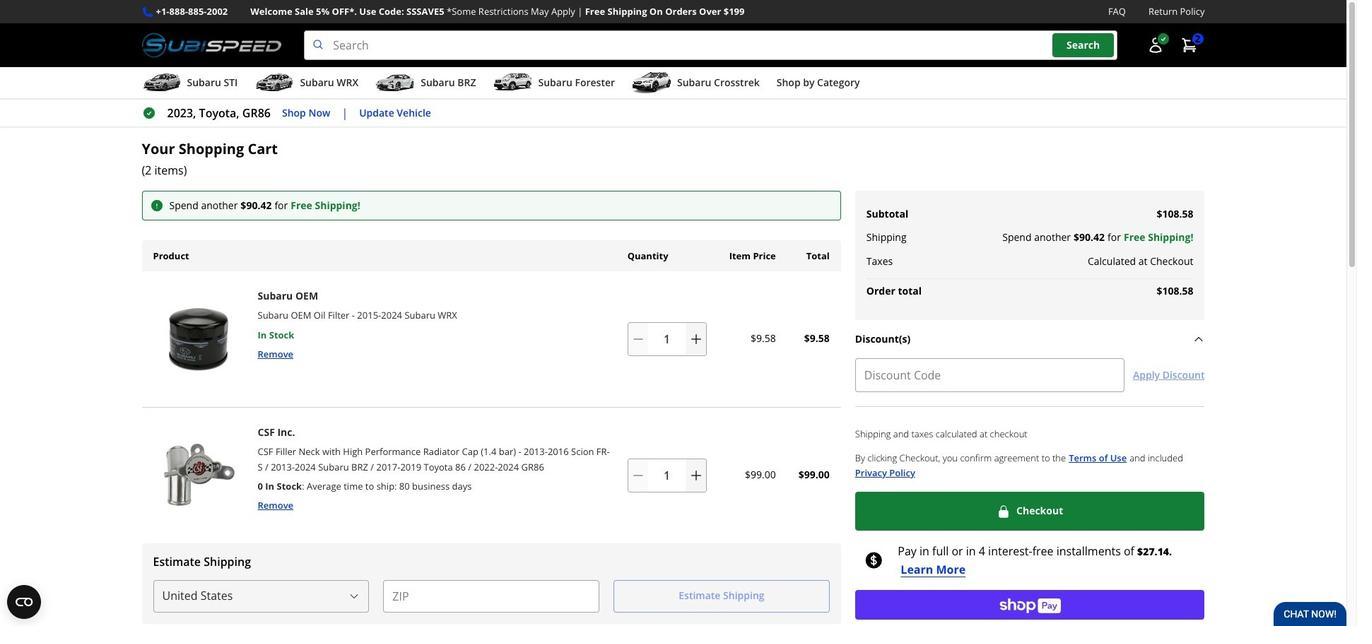 Task type: vqa. For each thing, say whether or not it's contained in the screenshot.
will
no



Task type: locate. For each thing, give the bounding box(es) containing it.
increment image right decrement icon
[[689, 468, 703, 483]]

0 vertical spatial increment image
[[689, 332, 703, 346]]

a subaru forester thumbnail image image
[[493, 72, 533, 93]]

increment image
[[689, 332, 703, 346], [689, 468, 703, 483]]

increment image for decrement icon
[[689, 468, 703, 483]]

increment image right decrement image
[[689, 332, 703, 346]]

1 vertical spatial increment image
[[689, 468, 703, 483]]

a subaru brz thumbnail image image
[[376, 72, 415, 93]]

decrement image
[[631, 332, 645, 346]]

decrement image
[[631, 468, 645, 483]]

country select image
[[349, 591, 360, 602]]

None number field
[[627, 322, 707, 356], [627, 459, 707, 492], [627, 322, 707, 356], [627, 459, 707, 492]]

1 increment image from the top
[[689, 332, 703, 346]]

search input field
[[304, 30, 1117, 60]]

2 increment image from the top
[[689, 468, 703, 483]]

sub15208aa170 oem subaru oil filter - 2015-2020 wrx, image
[[147, 288, 249, 390]]

a subaru crosstrek thumbnail image image
[[632, 72, 672, 93]]

Country Select button
[[153, 580, 369, 613]]

subispeed logo image
[[142, 30, 282, 60]]

Discount Code field
[[855, 359, 1125, 393]]



Task type: describe. For each thing, give the bounding box(es) containing it.
button image
[[1147, 37, 1164, 54]]

a subaru wrx thumbnail image image
[[255, 72, 294, 93]]

buy with shop pay image
[[999, 597, 1061, 613]]

open widget image
[[7, 585, 41, 619]]

csf8044 the all-aluminum filler neck will include a high-pressure radiator cap to fit the subaru brz., image
[[147, 425, 249, 526]]

a subaru sti thumbnail image image
[[142, 72, 181, 93]]

increment image for decrement image
[[689, 332, 703, 346]]

Zip text field
[[383, 580, 600, 613]]



